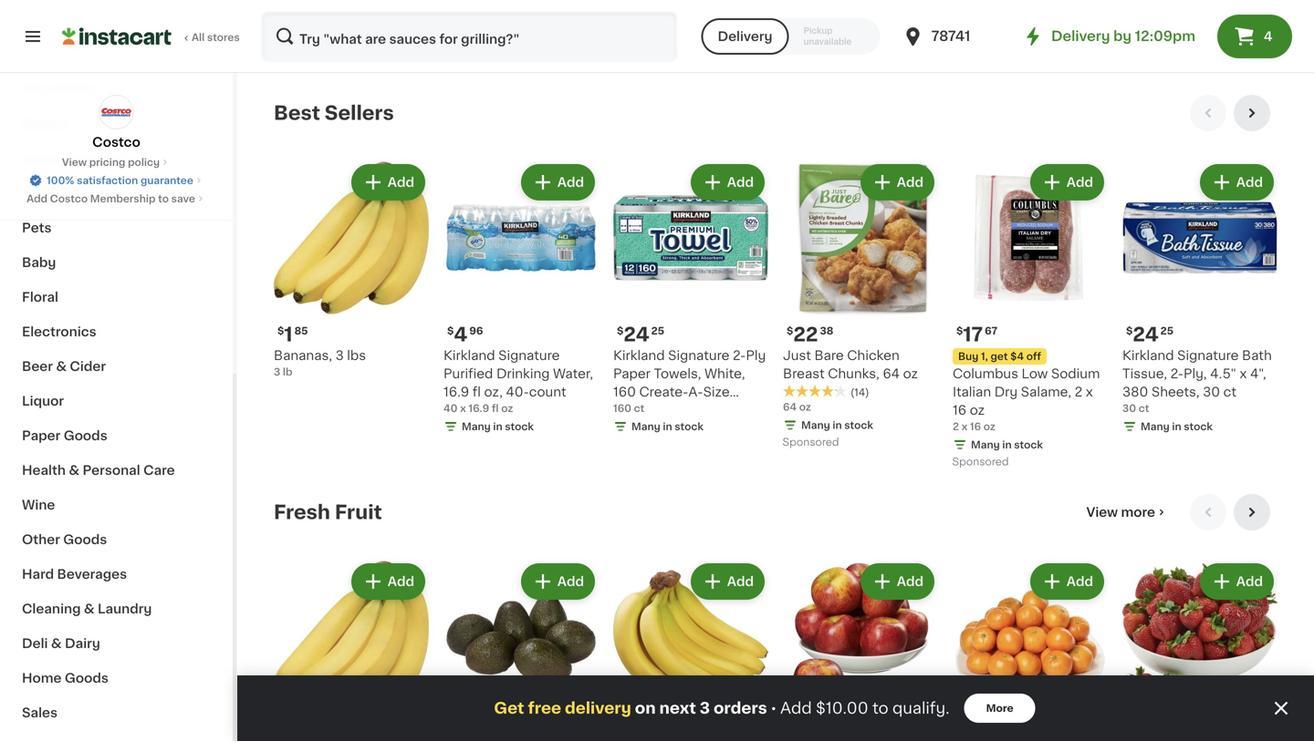 Task type: locate. For each thing, give the bounding box(es) containing it.
1 160 from the top
[[613, 386, 636, 399]]

0 horizontal spatial 2-
[[733, 350, 746, 362]]

$ for kirkland signature 2-ply paper towels, white, 160 create-a-size sheets, 12 ct
[[617, 326, 624, 336]]

oz right chunks,
[[903, 368, 918, 381]]

sheets,
[[1152, 386, 1200, 399], [613, 404, 661, 417]]

30 down 380
[[1122, 404, 1136, 414]]

0 vertical spatial 160
[[613, 386, 636, 399]]

paper up the 160 ct
[[613, 368, 651, 381]]

best sellers
[[274, 104, 394, 123]]

delivery inside button
[[718, 30, 773, 43]]

kirkland signature bath tissue, 2-ply, 4.5" x 4", 380 sheets, 30 ct 30 ct
[[1122, 350, 1272, 414]]

1 horizontal spatial 24
[[1133, 325, 1159, 344]]

1 horizontal spatial fl
[[492, 404, 499, 414]]

sponsored badge image
[[783, 438, 838, 449], [953, 458, 1008, 468]]

160 left 12
[[613, 404, 631, 414]]

1 item carousel region from the top
[[274, 95, 1278, 480]]

ct right 12
[[681, 404, 694, 417]]

0 horizontal spatial to
[[158, 194, 169, 204]]

1 horizontal spatial to
[[872, 701, 889, 717]]

signature inside kirkland signature purified drinking water, 16.9 fl oz, 40-count 40 x 16.9 fl oz
[[498, 350, 560, 362]]

signature up drinking
[[498, 350, 560, 362]]

& for beer
[[56, 360, 67, 373]]

0 vertical spatial item carousel region
[[274, 95, 1278, 480]]

$ 22 38
[[787, 325, 834, 344]]

0 vertical spatial fl
[[472, 386, 481, 399]]

many in stock down kirkland signature bath tissue, 2-ply, 4.5" x 4", 380 sheets, 30 ct 30 ct
[[1141, 422, 1213, 432]]

64 down the breast
[[783, 402, 797, 412]]

1 $ from the left
[[277, 326, 284, 336]]

deli & dairy link
[[11, 627, 222, 662]]

columbus low sodium italian dry salame, 2 x 16 oz 2 x 16 oz
[[953, 368, 1100, 432]]

stock down 12
[[675, 422, 703, 432]]

orders
[[714, 701, 767, 717]]

0 horizontal spatial 25
[[651, 326, 664, 336]]

electronics
[[22, 326, 96, 339]]

household
[[22, 83, 94, 96]]

& for deli
[[51, 638, 62, 651]]

3 signature from the left
[[1177, 350, 1239, 362]]

1 signature from the left
[[498, 350, 560, 362]]

in down chunks,
[[833, 421, 842, 431]]

personal
[[83, 464, 140, 477]]

1 25 from the left
[[651, 326, 664, 336]]

meat
[[22, 152, 56, 165]]

0 vertical spatial 64
[[883, 368, 900, 381]]

16
[[953, 404, 967, 417], [970, 422, 981, 432]]

$ 24 25 up towels,
[[617, 325, 664, 344]]

& down 100%
[[73, 187, 83, 200]]

sales link
[[11, 696, 222, 731]]

$ left 85
[[277, 326, 284, 336]]

stock down 40- at bottom left
[[505, 422, 534, 432]]

kirkland inside kirkland signature purified drinking water, 16.9 fl oz, 40-count 40 x 16.9 fl oz
[[444, 350, 495, 362]]

16.9
[[444, 386, 469, 399], [468, 404, 489, 414]]

0 vertical spatial 30
[[1203, 386, 1220, 399]]

2- right tissue,
[[1170, 368, 1184, 381]]

oz down 40- at bottom left
[[501, 404, 513, 414]]

to right $10.00
[[872, 701, 889, 717]]

1 vertical spatial 16
[[970, 422, 981, 432]]

1 horizontal spatial costco
[[92, 136, 140, 149]]

x down italian
[[961, 422, 967, 432]]

stock down columbus low sodium italian dry salame, 2 x 16 oz 2 x 16 oz
[[1014, 440, 1043, 450]]

many for kirkland signature bath tissue, 2-ply, 4.5" x 4", 380 sheets, 30 ct
[[1141, 422, 1170, 432]]

add button
[[353, 166, 423, 199], [523, 166, 593, 199], [692, 166, 763, 199], [862, 166, 933, 199], [1032, 166, 1102, 199], [1202, 166, 1272, 199], [353, 566, 423, 599], [523, 566, 593, 599], [692, 566, 763, 599], [862, 566, 933, 599], [1032, 566, 1102, 599], [1202, 566, 1272, 599]]

stock down kirkland signature bath tissue, 2-ply, 4.5" x 4", 380 sheets, 30 ct 30 ct
[[1184, 422, 1213, 432]]

sheets, inside kirkland signature 2-ply paper towels, white, 160 create-a-size sheets, 12 ct
[[613, 404, 661, 417]]

17
[[963, 325, 983, 344]]

& up 100%
[[59, 152, 69, 165]]

•
[[771, 702, 777, 716]]

4",
[[1250, 368, 1266, 381]]

to inside treatment tracker modal dialog
[[872, 701, 889, 717]]

ct
[[1223, 386, 1237, 399], [634, 404, 645, 414], [1139, 404, 1149, 414], [681, 404, 694, 417]]

signature inside kirkland signature bath tissue, 2-ply, 4.5" x 4", 380 sheets, 30 ct 30 ct
[[1177, 350, 1239, 362]]

goods for paper goods
[[64, 430, 107, 443]]

dairy
[[65, 638, 100, 651]]

oz inside just bare chicken breast chunks, 64 oz
[[903, 368, 918, 381]]

add costco membership to save link
[[27, 192, 206, 206]]

100%
[[47, 176, 74, 186]]

get
[[494, 701, 524, 717]]

1 horizontal spatial signature
[[668, 350, 730, 362]]

160 inside kirkland signature 2-ply paper towels, white, 160 create-a-size sheets, 12 ct
[[613, 386, 636, 399]]

380
[[1122, 386, 1148, 399]]

64
[[883, 368, 900, 381], [783, 402, 797, 412]]

0 horizontal spatial $ 24 25
[[617, 325, 664, 344]]

16.9 down 'oz,'
[[468, 404, 489, 414]]

stock for kirkland signature bath tissue, 2-ply, 4.5" x 4", 380 sheets, 30 ct
[[1184, 422, 1213, 432]]

household link
[[11, 72, 222, 107]]

to down guarantee
[[158, 194, 169, 204]]

0 horizontal spatial 2
[[953, 422, 959, 432]]

electronics link
[[11, 315, 222, 350]]

delivery
[[1051, 30, 1110, 43], [718, 30, 773, 43]]

sponsored badge image down italian
[[953, 458, 1008, 468]]

kirkland up tissue,
[[1122, 350, 1174, 362]]

goods for other goods
[[63, 534, 107, 547]]

1 vertical spatial to
[[872, 701, 889, 717]]

lb
[[283, 367, 292, 377]]

view pricing policy link
[[62, 155, 171, 170]]

2 horizontal spatial 3
[[700, 701, 710, 717]]

add
[[388, 176, 414, 189], [557, 176, 584, 189], [727, 176, 754, 189], [897, 176, 924, 189], [1067, 176, 1093, 189], [1236, 176, 1263, 189], [27, 194, 48, 204], [388, 576, 414, 589], [557, 576, 584, 589], [727, 576, 754, 589], [897, 576, 924, 589], [1067, 576, 1093, 589], [1236, 576, 1263, 589], [780, 701, 812, 717]]

view left more
[[1086, 506, 1118, 519]]

None search field
[[261, 11, 678, 62]]

0 horizontal spatial 24
[[624, 325, 649, 344]]

signature inside kirkland signature 2-ply paper towels, white, 160 create-a-size sheets, 12 ct
[[668, 350, 730, 362]]

kirkland
[[444, 350, 495, 362], [613, 350, 665, 362], [1122, 350, 1174, 362]]

many in stock down columbus low sodium italian dry salame, 2 x 16 oz 2 x 16 oz
[[971, 440, 1043, 450]]

many down italian
[[971, 440, 1000, 450]]

0 vertical spatial costco
[[92, 136, 140, 149]]

oz down dry
[[983, 422, 995, 432]]

2 25 from the left
[[1160, 326, 1174, 336]]

goods
[[64, 430, 107, 443], [63, 534, 107, 547], [65, 673, 109, 685]]

1 $ 24 25 from the left
[[617, 325, 664, 344]]

goods up beverages
[[63, 534, 107, 547]]

1 horizontal spatial 64
[[883, 368, 900, 381]]

$ 4 96
[[447, 325, 483, 344]]

$ for kirkland signature purified drinking water, 16.9 fl oz, 40-count
[[447, 326, 454, 336]]

$ 17 67
[[956, 325, 998, 344]]

0 horizontal spatial sheets,
[[613, 404, 661, 417]]

product group containing 22
[[783, 161, 938, 453]]

x left 4",
[[1240, 368, 1247, 381]]

0 vertical spatial goods
[[64, 430, 107, 443]]

$ up the 160 ct
[[617, 326, 624, 336]]

2 horizontal spatial signature
[[1177, 350, 1239, 362]]

in down 'oz,'
[[493, 422, 502, 432]]

1 vertical spatial 160
[[613, 404, 631, 414]]

$ inside the $ 4 96
[[447, 326, 454, 336]]

& right beer
[[56, 360, 67, 373]]

free
[[528, 701, 561, 717]]

1 vertical spatial sheets,
[[613, 404, 661, 417]]

1 vertical spatial view
[[1086, 506, 1118, 519]]

tissue,
[[1122, 368, 1167, 381]]

fl down 'oz,'
[[492, 404, 499, 414]]

1 horizontal spatial sheets,
[[1152, 386, 1200, 399]]

1 horizontal spatial delivery
[[1051, 30, 1110, 43]]

0 horizontal spatial delivery
[[718, 30, 773, 43]]

stock for columbus low sodium italian dry salame, 2 x 16 oz
[[1014, 440, 1043, 450]]

a-
[[688, 386, 703, 399]]

sheets, down create-
[[613, 404, 661, 417]]

signature for 4
[[498, 350, 560, 362]]

$ up just
[[787, 326, 793, 336]]

signature up ply, on the right of page
[[1177, 350, 1239, 362]]

sponsored badge image for columbus low sodium italian dry salame, 2 x 16 oz
[[953, 458, 1008, 468]]

meat & seafood
[[22, 152, 128, 165]]

1 horizontal spatial 30
[[1203, 386, 1220, 399]]

x right 40
[[460, 404, 466, 414]]

& right "health" at the bottom of page
[[69, 464, 79, 477]]

signature up towels,
[[668, 350, 730, 362]]

in down columbus low sodium italian dry salame, 2 x 16 oz 2 x 16 oz
[[1002, 440, 1012, 450]]

16.9 up 40
[[444, 386, 469, 399]]

wine link
[[11, 488, 222, 523]]

satisfaction
[[77, 176, 138, 186]]

24 up tissue,
[[1133, 325, 1159, 344]]

many for kirkland signature purified drinking water, 16.9 fl oz, 40-count
[[462, 422, 491, 432]]

kirkland up purified
[[444, 350, 495, 362]]

0 vertical spatial 2
[[1075, 386, 1082, 399]]

home
[[22, 673, 62, 685]]

ct inside kirkland signature 2-ply paper towels, white, 160 create-a-size sheets, 12 ct
[[681, 404, 694, 417]]

in for kirkland signature bath tissue, 2-ply, 4.5" x 4", 380 sheets, 30 ct
[[1172, 422, 1181, 432]]

health & personal care
[[22, 464, 175, 477]]

costco up view pricing policy link
[[92, 136, 140, 149]]

2 $ 24 25 from the left
[[1126, 325, 1174, 344]]

add inside treatment tracker modal dialog
[[780, 701, 812, 717]]

$ 24 25 for kirkland signature 2-ply paper towels, white, 160 create-a-size sheets, 12 ct
[[617, 325, 664, 344]]

product group
[[274, 161, 429, 380], [444, 161, 599, 438], [613, 161, 768, 438], [783, 161, 938, 453], [953, 161, 1108, 473], [1122, 161, 1278, 438], [274, 560, 429, 742], [444, 560, 599, 742], [613, 560, 768, 742], [783, 560, 938, 742], [953, 560, 1108, 742], [1122, 560, 1278, 742]]

0 vertical spatial 3
[[335, 350, 344, 362]]

Search field
[[263, 13, 676, 60]]

0 vertical spatial paper
[[613, 368, 651, 381]]

in down kirkland signature bath tissue, 2-ply, 4.5" x 4", 380 sheets, 30 ct 30 ct
[[1172, 422, 1181, 432]]

1 vertical spatial fl
[[492, 404, 499, 414]]

stock for kirkland signature 2-ply paper towels, white, 160 create-a-size sheets, 12 ct
[[675, 422, 703, 432]]

0 vertical spatial view
[[62, 157, 87, 167]]

delivery by 12:09pm
[[1051, 30, 1195, 43]]

(14)
[[851, 388, 869, 398]]

24 for kirkland signature 2-ply paper towels, white, 160 create-a-size sheets, 12 ct
[[624, 325, 649, 344]]

many down 380
[[1141, 422, 1170, 432]]

5 $ from the left
[[956, 326, 963, 336]]

instacart logo image
[[62, 26, 172, 47]]

1,
[[981, 352, 988, 362]]

64 down chicken
[[883, 368, 900, 381]]

view inside popup button
[[1086, 506, 1118, 519]]

3 $ from the left
[[617, 326, 624, 336]]

snacks & candy link
[[11, 176, 222, 211]]

paper inside kirkland signature 2-ply paper towels, white, 160 create-a-size sheets, 12 ct
[[613, 368, 651, 381]]

buy 1, get $4 off
[[958, 352, 1041, 362]]

1 vertical spatial 2
[[953, 422, 959, 432]]

2 down sodium
[[1075, 386, 1082, 399]]

30 down 4.5"
[[1203, 386, 1220, 399]]

paper down liquor
[[22, 430, 60, 443]]

0 vertical spatial sponsored badge image
[[783, 438, 838, 449]]

1 vertical spatial item carousel region
[[274, 495, 1278, 742]]

x inside kirkland signature bath tissue, 2-ply, 4.5" x 4", 380 sheets, 30 ct 30 ct
[[1240, 368, 1247, 381]]

view up 100%
[[62, 157, 87, 167]]

0 horizontal spatial fl
[[472, 386, 481, 399]]

delivery
[[565, 701, 631, 717]]

view
[[62, 157, 87, 167], [1086, 506, 1118, 519]]

0 horizontal spatial 64
[[783, 402, 797, 412]]

2- up white,
[[733, 350, 746, 362]]

$ left the 96 at left top
[[447, 326, 454, 336]]

25 up tissue,
[[1160, 326, 1174, 336]]

sponsored badge image down 64 oz on the bottom
[[783, 438, 838, 449]]

0 vertical spatial 2-
[[733, 350, 746, 362]]

add costco membership to save
[[27, 194, 195, 204]]

many in stock down 'oz,'
[[462, 422, 534, 432]]

1 vertical spatial 4
[[454, 325, 467, 344]]

1 kirkland from the left
[[444, 350, 495, 362]]

0 horizontal spatial kirkland
[[444, 350, 495, 362]]

1 vertical spatial 64
[[783, 402, 797, 412]]

2 24 from the left
[[1133, 325, 1159, 344]]

goods down dairy
[[65, 673, 109, 685]]

many down the 160 ct
[[631, 422, 660, 432]]

1 vertical spatial goods
[[63, 534, 107, 547]]

many in stock for kirkland signature purified drinking water, 16.9 fl oz, 40-count
[[462, 422, 534, 432]]

other
[[22, 534, 60, 547]]

1 horizontal spatial sponsored badge image
[[953, 458, 1008, 468]]

78741
[[931, 30, 970, 43]]

$ up tissue,
[[1126, 326, 1133, 336]]

low
[[1022, 368, 1048, 381]]

& for snacks
[[73, 187, 83, 200]]

& right deli
[[51, 638, 62, 651]]

deli
[[22, 638, 48, 651]]

2 down italian
[[953, 422, 959, 432]]

6 $ from the left
[[1126, 326, 1133, 336]]

3 kirkland from the left
[[1122, 350, 1174, 362]]

view for view pricing policy
[[62, 157, 87, 167]]

3 left lbs at top
[[335, 350, 344, 362]]

0 vertical spatial sheets,
[[1152, 386, 1200, 399]]

fresh
[[274, 503, 330, 522]]

$ inside $ 17 67
[[956, 326, 963, 336]]

in for kirkland signature purified drinking water, 16.9 fl oz, 40-count
[[493, 422, 502, 432]]

& for cleaning
[[84, 603, 95, 616]]

view for view more
[[1086, 506, 1118, 519]]

$ 24 25 up tissue,
[[1126, 325, 1174, 344]]

71
[[978, 726, 989, 736]]

0 horizontal spatial 3
[[274, 367, 280, 377]]

1 vertical spatial 2-
[[1170, 368, 1184, 381]]

24 up create-
[[624, 325, 649, 344]]

in down 12
[[663, 422, 672, 432]]

x down sodium
[[1086, 386, 1093, 399]]

$ up buy
[[956, 326, 963, 336]]

hard beverages
[[22, 569, 127, 581]]

64 inside just bare chicken breast chunks, 64 oz
[[883, 368, 900, 381]]

1 horizontal spatial paper
[[613, 368, 651, 381]]

product group containing 4
[[444, 161, 599, 438]]

0 horizontal spatial signature
[[498, 350, 560, 362]]

1 vertical spatial paper
[[22, 430, 60, 443]]

0 vertical spatial 4
[[1264, 30, 1273, 43]]

0 horizontal spatial 30
[[1122, 404, 1136, 414]]

sheets, down ply, on the right of page
[[1152, 386, 1200, 399]]

25 for kirkland signature 2-ply paper towels, white, 160 create-a-size sheets, 12 ct
[[651, 326, 664, 336]]

& for meat
[[59, 152, 69, 165]]

goods up health & personal care
[[64, 430, 107, 443]]

1 24 from the left
[[624, 325, 649, 344]]

many down 'oz,'
[[462, 422, 491, 432]]

3 right next
[[700, 701, 710, 717]]

3
[[335, 350, 344, 362], [274, 367, 280, 377], [700, 701, 710, 717]]

2 vertical spatial goods
[[65, 673, 109, 685]]

qualify.
[[892, 701, 950, 717]]

costco down 100%
[[50, 194, 88, 204]]

2 signature from the left
[[668, 350, 730, 362]]

1 horizontal spatial 25
[[1160, 326, 1174, 336]]

1 horizontal spatial 2-
[[1170, 368, 1184, 381]]

1 vertical spatial sponsored badge image
[[953, 458, 1008, 468]]

item carousel region
[[274, 95, 1278, 480], [274, 495, 1278, 742]]

160 ct
[[613, 404, 645, 414]]

2 $ from the left
[[447, 326, 454, 336]]

kirkland up towels,
[[613, 350, 665, 362]]

2 horizontal spatial kirkland
[[1122, 350, 1174, 362]]

3 left lb
[[274, 367, 280, 377]]

0 vertical spatial to
[[158, 194, 169, 204]]

best
[[274, 104, 320, 123]]

& down beverages
[[84, 603, 95, 616]]

health & personal care link
[[11, 454, 222, 488]]

0 horizontal spatial sponsored badge image
[[783, 438, 838, 449]]

1 horizontal spatial kirkland
[[613, 350, 665, 362]]

100% satisfaction guarantee
[[47, 176, 193, 186]]

2 item carousel region from the top
[[274, 495, 1278, 742]]

fl
[[472, 386, 481, 399], [492, 404, 499, 414]]

1 vertical spatial costco
[[50, 194, 88, 204]]

fl left 'oz,'
[[472, 386, 481, 399]]

$ inside $ 22 38
[[787, 326, 793, 336]]

1 horizontal spatial view
[[1086, 506, 1118, 519]]

1 horizontal spatial 2
[[1075, 386, 1082, 399]]

item carousel region containing fresh fruit
[[274, 495, 1278, 742]]

1 horizontal spatial $ 24 25
[[1126, 325, 1174, 344]]

2 kirkland from the left
[[613, 350, 665, 362]]

$ inside $ 1 85
[[277, 326, 284, 336]]

$ for just bare chicken breast chunks, 64 oz
[[787, 326, 793, 336]]

kirkland inside kirkland signature bath tissue, 2-ply, 4.5" x 4", 380 sheets, 30 ct 30 ct
[[1122, 350, 1174, 362]]

1 horizontal spatial 4
[[1264, 30, 1273, 43]]

treatment tracker modal dialog
[[237, 676, 1314, 742]]

0 vertical spatial 16
[[953, 404, 967, 417]]

2 vertical spatial 3
[[700, 701, 710, 717]]

160 up the 160 ct
[[613, 386, 636, 399]]

main content
[[237, 73, 1314, 742]]

many in stock down 12
[[631, 422, 703, 432]]

delivery for delivery
[[718, 30, 773, 43]]

25 up towels,
[[651, 326, 664, 336]]

4 $ from the left
[[787, 326, 793, 336]]

$ for bananas, 3 lbs
[[277, 326, 284, 336]]

0 horizontal spatial view
[[62, 157, 87, 167]]



Task type: describe. For each thing, give the bounding box(es) containing it.
main content containing best sellers
[[237, 73, 1314, 742]]

2- inside kirkland signature bath tissue, 2-ply, 4.5" x 4", 380 sheets, 30 ct 30 ct
[[1170, 368, 1184, 381]]

many down 64 oz on the bottom
[[801, 421, 830, 431]]

1
[[284, 325, 293, 344]]

1 horizontal spatial 16
[[970, 422, 981, 432]]

white,
[[705, 368, 745, 381]]

all stores link
[[62, 11, 241, 62]]

floral
[[22, 291, 58, 304]]

kirkland for 4
[[444, 350, 495, 362]]

38
[[820, 326, 834, 336]]

signature for 24
[[1177, 350, 1239, 362]]

paper goods link
[[11, 419, 222, 454]]

size
[[703, 386, 730, 399]]

0 vertical spatial 16.9
[[444, 386, 469, 399]]

to inside add costco membership to save link
[[158, 194, 169, 204]]

by
[[1113, 30, 1132, 43]]

40-
[[506, 386, 529, 399]]

78741 button
[[902, 11, 1012, 62]]

stock for kirkland signature purified drinking water, 16.9 fl oz, 40-count
[[505, 422, 534, 432]]

item carousel region containing best sellers
[[274, 95, 1278, 480]]

buy
[[958, 352, 979, 362]]

beverages
[[57, 569, 127, 581]]

home goods
[[22, 673, 109, 685]]

1 horizontal spatial 3
[[335, 350, 344, 362]]

4.5"
[[1210, 368, 1236, 381]]

in for kirkland signature 2-ply paper towels, white, 160 create-a-size sheets, 12 ct
[[663, 422, 672, 432]]

italian
[[953, 386, 991, 399]]

baby link
[[11, 245, 222, 280]]

12:09pm
[[1135, 30, 1195, 43]]

bakery link
[[11, 107, 222, 141]]

4 inside button
[[1264, 30, 1273, 43]]

chicken
[[847, 350, 900, 362]]

care
[[143, 464, 175, 477]]

water,
[[553, 368, 593, 381]]

stock down (14)
[[844, 421, 873, 431]]

fresh fruit
[[274, 503, 382, 522]]

$ 24 25 for kirkland signature bath tissue, 2-ply, 4.5" x 4", 380 sheets, 30 ct
[[1126, 325, 1174, 344]]

liquor
[[22, 395, 64, 408]]

oz inside kirkland signature purified drinking water, 16.9 fl oz, 40-count 40 x 16.9 fl oz
[[501, 404, 513, 414]]

oz down the breast
[[799, 402, 811, 412]]

4 button
[[1217, 15, 1292, 58]]

kirkland inside kirkland signature 2-ply paper towels, white, 160 create-a-size sheets, 12 ct
[[613, 350, 665, 362]]

goods for home goods
[[65, 673, 109, 685]]

get
[[991, 352, 1008, 362]]

cleaning
[[22, 603, 81, 616]]

100% satisfaction guarantee button
[[28, 170, 204, 188]]

1 vertical spatial 3
[[274, 367, 280, 377]]

other goods link
[[11, 523, 222, 558]]

many in stock down (14)
[[801, 421, 873, 431]]

dry
[[994, 386, 1018, 399]]

get free delivery on next 3 orders • add $10.00 to qualify.
[[494, 701, 950, 717]]

floral link
[[11, 280, 222, 315]]

many for columbus low sodium italian dry salame, 2 x 16 oz
[[971, 440, 1000, 450]]

paper goods
[[22, 430, 107, 443]]

chunks,
[[828, 368, 879, 381]]

health
[[22, 464, 66, 477]]

on
[[635, 701, 656, 717]]

bananas,
[[274, 350, 332, 362]]

save
[[171, 194, 195, 204]]

next
[[659, 701, 696, 717]]

drinking
[[496, 368, 550, 381]]

many in stock for kirkland signature bath tissue, 2-ply, 4.5" x 4", 380 sheets, 30 ct
[[1141, 422, 1213, 432]]

product group containing 1
[[274, 161, 429, 380]]

2 160 from the top
[[613, 404, 631, 414]]

sales
[[22, 707, 58, 720]]

many in stock for kirkland signature 2-ply paper towels, white, 160 create-a-size sheets, 12 ct
[[631, 422, 703, 432]]

product group containing 17
[[953, 161, 1108, 473]]

sellers
[[325, 104, 394, 123]]

costco logo image
[[99, 95, 134, 130]]

kirkland signature purified drinking water, 16.9 fl oz, 40-count 40 x 16.9 fl oz
[[444, 350, 593, 414]]

costco link
[[92, 95, 140, 151]]

all stores
[[192, 32, 240, 42]]

guarantee
[[140, 176, 193, 186]]

service type group
[[701, 18, 880, 55]]

sponsored badge image for just bare chicken breast chunks, 64 oz
[[783, 438, 838, 449]]

25 for kirkland signature bath tissue, 2-ply, 4.5" x 4", 380 sheets, 30 ct
[[1160, 326, 1174, 336]]

cider
[[70, 360, 106, 373]]

ct down 380
[[1139, 404, 1149, 414]]

view more
[[1086, 506, 1155, 519]]

oz down italian
[[970, 404, 985, 417]]

hard
[[22, 569, 54, 581]]

stores
[[207, 32, 240, 42]]

deli & dairy
[[22, 638, 100, 651]]

candy
[[87, 187, 130, 200]]

12
[[665, 404, 678, 417]]

0 horizontal spatial costco
[[50, 194, 88, 204]]

2- inside kirkland signature 2-ply paper towels, white, 160 create-a-size sheets, 12 ct
[[733, 350, 746, 362]]

beer
[[22, 360, 53, 373]]

x inside kirkland signature purified drinking water, 16.9 fl oz, 40-count 40 x 16.9 fl oz
[[460, 404, 466, 414]]

policy
[[128, 157, 160, 167]]

breast
[[783, 368, 825, 381]]

snacks
[[22, 187, 70, 200]]

lbs
[[347, 350, 366, 362]]

seafood
[[73, 152, 128, 165]]

1 vertical spatial 30
[[1122, 404, 1136, 414]]

sheets, inside kirkland signature bath tissue, 2-ply, 4.5" x 4", 380 sheets, 30 ct 30 ct
[[1152, 386, 1200, 399]]

off
[[1026, 352, 1041, 362]]

0 horizontal spatial 4
[[454, 325, 467, 344]]

bananas, 3 lbs 3 lb
[[274, 350, 366, 377]]

many for kirkland signature 2-ply paper towels, white, 160 create-a-size sheets, 12 ct
[[631, 422, 660, 432]]

more
[[986, 704, 1014, 714]]

ct down 4.5"
[[1223, 386, 1237, 399]]

pets
[[22, 222, 52, 235]]

create-
[[639, 386, 688, 399]]

& for health
[[69, 464, 79, 477]]

3 inside treatment tracker modal dialog
[[700, 701, 710, 717]]

in for columbus low sodium italian dry salame, 2 x 16 oz
[[1002, 440, 1012, 450]]

$10.00
[[816, 701, 868, 717]]

cleaning & laundry
[[22, 603, 152, 616]]

pricing
[[89, 157, 125, 167]]

0 horizontal spatial paper
[[22, 430, 60, 443]]

67
[[985, 326, 998, 336]]

22
[[793, 325, 818, 344]]

24 for kirkland signature bath tissue, 2-ply, 4.5" x 4", 380 sheets, 30 ct
[[1133, 325, 1159, 344]]

$ for kirkland signature bath tissue, 2-ply, 4.5" x 4", 380 sheets, 30 ct
[[1126, 326, 1133, 336]]

laundry
[[98, 603, 152, 616]]

ply
[[746, 350, 766, 362]]

other goods
[[22, 534, 107, 547]]

$4
[[1010, 352, 1024, 362]]

bath
[[1242, 350, 1272, 362]]

kirkland for 24
[[1122, 350, 1174, 362]]

snacks & candy
[[22, 187, 130, 200]]

1 vertical spatial 16.9
[[468, 404, 489, 414]]

delivery by 12:09pm link
[[1022, 26, 1195, 47]]

many in stock for columbus low sodium italian dry salame, 2 x 16 oz
[[971, 440, 1043, 450]]

organic button
[[613, 560, 768, 742]]

membership
[[90, 194, 156, 204]]

view pricing policy
[[62, 157, 160, 167]]

ct down create-
[[634, 404, 645, 414]]

more button
[[964, 694, 1035, 724]]

liquor link
[[11, 384, 222, 419]]

0 horizontal spatial 16
[[953, 404, 967, 417]]

delivery for delivery by 12:09pm
[[1051, 30, 1110, 43]]

85
[[294, 326, 308, 336]]



Task type: vqa. For each thing, say whether or not it's contained in the screenshot.
$ 49 99
no



